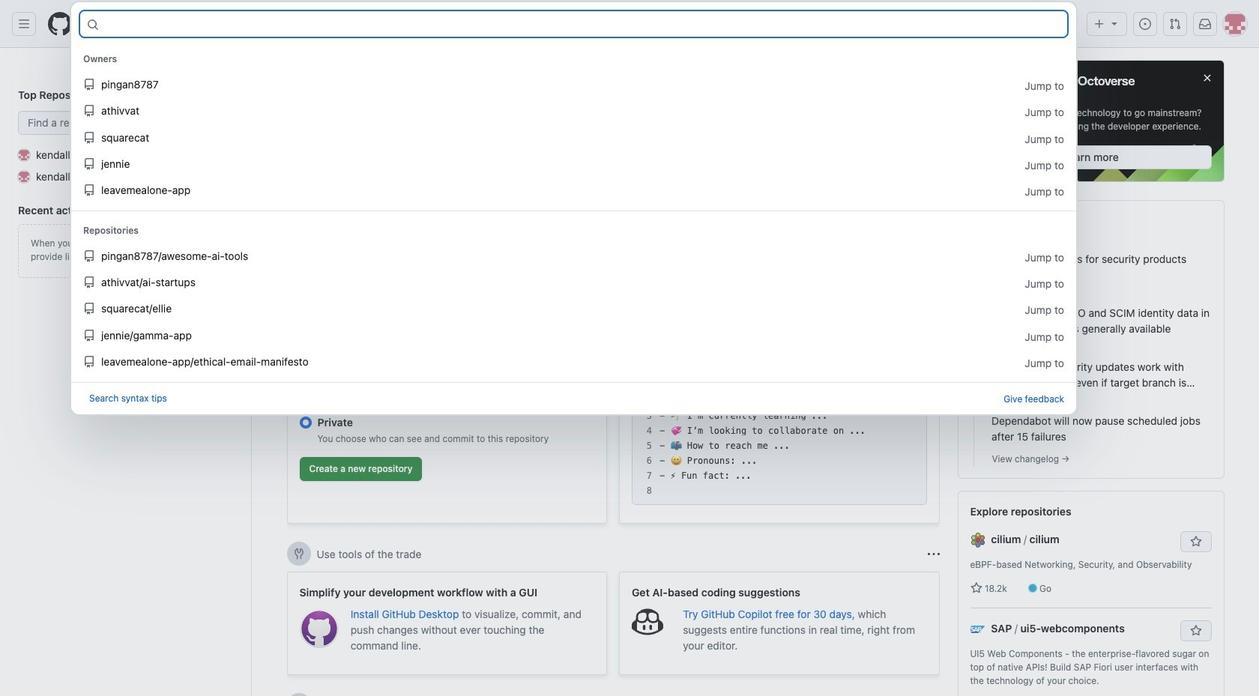Task type: describe. For each thing, give the bounding box(es) containing it.
git pull request image
[[1170, 18, 1182, 30]]

command palette image
[[1050, 18, 1062, 30]]

tools image
[[293, 548, 305, 560]]

homepage image
[[48, 12, 72, 36]]

plus image
[[1094, 18, 1106, 30]]

star image
[[971, 583, 983, 595]]

triangle down image
[[1109, 17, 1121, 29]]

suggestions list box
[[71, 40, 1077, 383]]

dot fill image
[[968, 400, 980, 412]]

@cilium profile image
[[971, 533, 986, 548]]

star this repository image
[[1190, 625, 1202, 637]]

name your new repository... text field
[[300, 349, 595, 373]]

github logo image
[[971, 73, 1135, 101]]

kendallparks image
[[18, 149, 30, 161]]

explore repositories navigation
[[958, 491, 1225, 696]]

why am i seeing this? image
[[928, 548, 940, 560]]



Task type: locate. For each thing, give the bounding box(es) containing it.
None text field
[[105, 12, 1067, 36]]

notifications image
[[1200, 18, 1212, 30]]

explore element
[[958, 60, 1225, 696]]

@sap profile image
[[971, 623, 986, 638]]

close image
[[1201, 72, 1213, 84]]

simplify your development workflow with a gui element
[[287, 572, 607, 676]]

star this repository image
[[1190, 536, 1202, 548]]

None submit
[[866, 345, 914, 366]]

None radio
[[300, 381, 312, 393], [300, 417, 312, 429], [300, 381, 312, 393], [300, 417, 312, 429]]

Find a repository… text field
[[18, 111, 233, 135]]

get ai-based coding suggestions element
[[619, 572, 940, 676]]

issue opened image
[[1140, 18, 1152, 30]]

dialog
[[70, 1, 1077, 416]]

Top Repositories search field
[[18, 111, 233, 135]]

github desktop image
[[300, 610, 339, 649]]

project image
[[18, 171, 30, 183]]



Task type: vqa. For each thing, say whether or not it's contained in the screenshot.
Get AI-based coding suggestions element in the bottom of the page
yes



